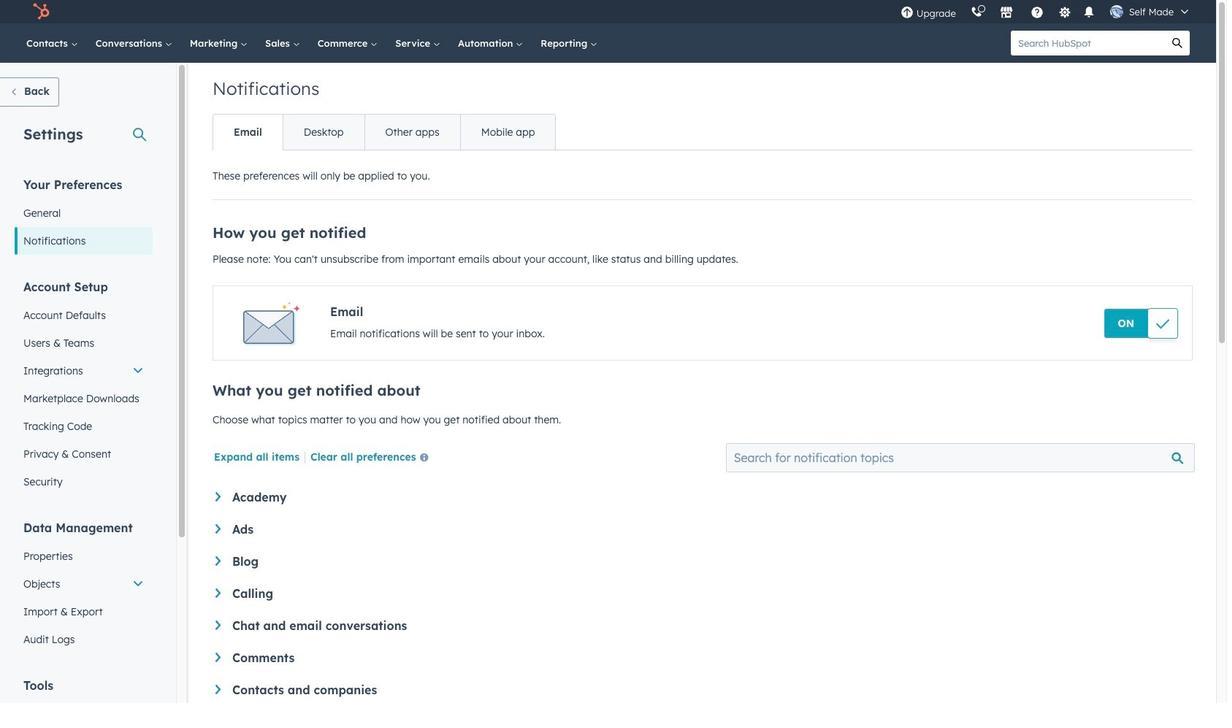 Task type: locate. For each thing, give the bounding box(es) containing it.
data management element
[[15, 520, 153, 654]]

ruby anderson image
[[1110, 5, 1123, 18]]

2 vertical spatial caret image
[[215, 685, 221, 695]]

1 vertical spatial caret image
[[215, 653, 221, 662]]

caret image
[[215, 492, 221, 502], [215, 524, 221, 534], [215, 557, 221, 566], [215, 589, 221, 598]]

2 caret image from the top
[[215, 524, 221, 534]]

menu
[[893, 0, 1199, 23]]

navigation
[[213, 114, 556, 150]]

caret image
[[215, 621, 221, 630], [215, 653, 221, 662], [215, 685, 221, 695]]

1 caret image from the top
[[215, 492, 221, 502]]

0 vertical spatial caret image
[[215, 621, 221, 630]]

Search HubSpot search field
[[1011, 31, 1165, 56]]



Task type: describe. For each thing, give the bounding box(es) containing it.
1 caret image from the top
[[215, 621, 221, 630]]

3 caret image from the top
[[215, 557, 221, 566]]

marketplaces image
[[1000, 7, 1013, 20]]

3 caret image from the top
[[215, 685, 221, 695]]

4 caret image from the top
[[215, 589, 221, 598]]

2 caret image from the top
[[215, 653, 221, 662]]

your preferences element
[[15, 177, 153, 255]]

account setup element
[[15, 279, 153, 496]]

Search for notification topics search field
[[726, 443, 1195, 473]]



Task type: vqa. For each thing, say whether or not it's contained in the screenshot.
first caret image from the bottom
yes



